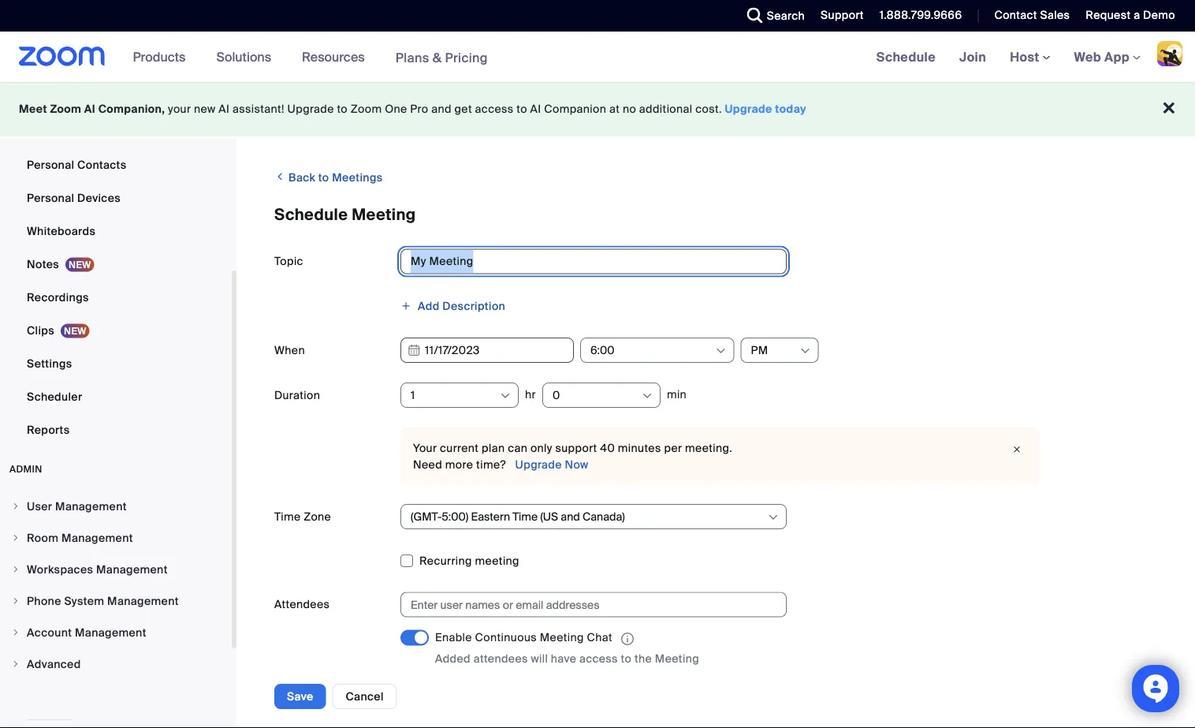 Task type: locate. For each thing, give the bounding box(es) containing it.
1 vertical spatial schedule
[[275, 205, 348, 225]]

meeting. inside your current plan can only support 40 minutes per meeting. need more time? upgrade now
[[686, 441, 733, 456]]

product information navigation
[[121, 32, 500, 83]]

access right get
[[475, 102, 514, 116]]

1 button
[[411, 383, 499, 407]]

2 personal from the top
[[27, 191, 74, 205]]

the down learn more about enable continuous meeting chat icon
[[635, 651, 652, 666]]

personal for personal contacts
[[27, 157, 74, 172]]

1 right image from the top
[[11, 502, 21, 511]]

1 horizontal spatial ai
[[219, 102, 230, 116]]

meeting. right per
[[686, 441, 733, 456]]

enable
[[435, 631, 472, 645]]

right image
[[11, 659, 21, 669]]

show options image right pm 'popup button'
[[800, 345, 812, 357]]

1 vertical spatial personal
[[27, 191, 74, 205]]

cost.
[[696, 102, 722, 116]]

add image
[[401, 300, 412, 311]]

2 zoom from the left
[[351, 102, 382, 116]]

your
[[168, 102, 191, 116]]

your current plan can only support 40 minutes per meeting. need more time? upgrade now
[[413, 441, 733, 472]]

banner
[[0, 32, 1196, 83]]

3 right image from the top
[[11, 565, 21, 574]]

0 vertical spatial show options image
[[800, 345, 812, 357]]

1.888.799.9666 button
[[868, 0, 967, 32], [880, 8, 963, 22]]

meeting. down learn more about enable continuous meeting chat icon
[[610, 668, 658, 682]]

2 vertical spatial show options image
[[768, 511, 780, 524]]

and left get
[[432, 102, 452, 116]]

1 horizontal spatial meeting.
[[686, 441, 733, 456]]

1 horizontal spatial zoom
[[351, 102, 382, 116]]

0 vertical spatial phone
[[27, 124, 61, 139]]

phone inside 'menu item'
[[27, 594, 61, 608]]

1 horizontal spatial and
[[538, 668, 559, 682]]

show options image left hr at left
[[499, 390, 512, 402]]

2 horizontal spatial upgrade
[[725, 102, 773, 116]]

zoom right meet
[[50, 102, 81, 116]]

plans & pricing link
[[396, 49, 488, 66], [396, 49, 488, 66]]

1 phone from the top
[[27, 124, 61, 139]]

cancel button
[[333, 684, 397, 709]]

1 horizontal spatial show options image
[[800, 345, 812, 357]]

Persistent Chat, enter email address,Enter user names or email addresses text field
[[411, 593, 763, 617]]

show options image
[[800, 345, 812, 357], [499, 390, 512, 402]]

5 right image from the top
[[11, 628, 21, 637]]

search
[[767, 8, 805, 23]]

1 horizontal spatial show options image
[[715, 345, 728, 357]]

side navigation navigation
[[0, 0, 237, 728]]

request a demo
[[1087, 8, 1176, 22]]

management up room management at the bottom left
[[55, 499, 127, 514]]

workspaces
[[27, 562, 93, 577]]

Topic text field
[[401, 249, 787, 274]]

chat inside application
[[587, 631, 613, 645]]

4 right image from the top
[[11, 596, 21, 606]]

2 ai from the left
[[219, 102, 230, 116]]

join link
[[948, 32, 999, 82]]

show options image
[[715, 345, 728, 357], [641, 390, 654, 402], [768, 511, 780, 524]]

access inside added attendees will have access to the meeting group chat before and after the meeting.
[[580, 651, 618, 666]]

companion,
[[98, 102, 165, 116]]

room management menu item
[[0, 523, 232, 553]]

1 vertical spatial show options image
[[499, 390, 512, 402]]

1 horizontal spatial access
[[580, 651, 618, 666]]

chat down attendees
[[472, 668, 497, 682]]

0 vertical spatial the
[[635, 651, 652, 666]]

0 horizontal spatial and
[[432, 102, 452, 116]]

ai left companion,
[[84, 102, 96, 116]]

0 vertical spatial personal
[[27, 157, 74, 172]]

management up "workspaces management"
[[62, 531, 133, 545]]

close image
[[1008, 442, 1027, 458]]

personal up whiteboards
[[27, 191, 74, 205]]

notes link
[[0, 248, 232, 280]]

zoom
[[50, 102, 81, 116], [351, 102, 382, 116]]

show options image for pm
[[800, 345, 812, 357]]

right image inside phone system management 'menu item'
[[11, 596, 21, 606]]

room management
[[27, 531, 133, 545]]

0 vertical spatial meeting.
[[686, 441, 733, 456]]

1 horizontal spatial chat
[[587, 631, 613, 645]]

0 horizontal spatial access
[[475, 102, 514, 116]]

system
[[64, 594, 104, 608]]

search button
[[736, 0, 809, 32]]

3 ai from the left
[[531, 102, 542, 116]]

40
[[601, 441, 615, 456]]

right image for account management
[[11, 628, 21, 637]]

scheduler link
[[0, 381, 232, 413]]

management down room management menu item
[[96, 562, 168, 577]]

pm button
[[751, 338, 799, 362]]

upgrade today link
[[725, 102, 807, 116]]

meetings navigation
[[865, 32, 1196, 83]]

demo
[[1144, 8, 1176, 22]]

0 vertical spatial chat
[[587, 631, 613, 645]]

0 horizontal spatial show options image
[[499, 390, 512, 402]]

reports link
[[0, 414, 232, 446]]

contact sales
[[995, 8, 1071, 22]]

right image inside workspaces management menu item
[[11, 565, 21, 574]]

continuous
[[475, 631, 537, 645]]

admin menu menu
[[0, 491, 232, 681]]

ai
[[84, 102, 96, 116], [219, 102, 230, 116], [531, 102, 542, 116]]

1 vertical spatial phone
[[27, 594, 61, 608]]

access
[[475, 102, 514, 116], [580, 651, 618, 666]]

host
[[1011, 49, 1043, 65]]

description
[[443, 299, 506, 313]]

request a demo link
[[1075, 0, 1196, 32], [1087, 8, 1176, 22]]

ai left companion on the top of page
[[531, 102, 542, 116]]

right image inside room management menu item
[[11, 533, 21, 543]]

the right after
[[590, 668, 607, 682]]

0 horizontal spatial schedule
[[275, 205, 348, 225]]

a
[[1135, 8, 1141, 22]]

and
[[432, 102, 452, 116], [538, 668, 559, 682]]

companion
[[545, 102, 607, 116]]

chat
[[587, 631, 613, 645], [472, 668, 497, 682]]

management inside 'menu item'
[[107, 594, 179, 608]]

0 vertical spatial show options image
[[715, 345, 728, 357]]

personal devices link
[[0, 182, 232, 214]]

clips link
[[0, 315, 232, 346]]

1 horizontal spatial upgrade
[[516, 457, 562, 472]]

sales
[[1041, 8, 1071, 22]]

contact
[[995, 8, 1038, 22]]

0 vertical spatial access
[[475, 102, 514, 116]]

right image inside user management menu item
[[11, 502, 21, 511]]

management down workspaces management menu item
[[107, 594, 179, 608]]

management for user management
[[55, 499, 127, 514]]

and inside 'meet zoom ai companion,' footer
[[432, 102, 452, 116]]

and down will
[[538, 668, 559, 682]]

1 horizontal spatial schedule
[[877, 49, 936, 65]]

upgrade down product information navigation
[[288, 102, 334, 116]]

2 phone from the top
[[27, 594, 61, 608]]

no
[[623, 102, 637, 116]]

phone link
[[0, 116, 232, 148]]

management for account management
[[75, 625, 147, 640]]

need
[[413, 457, 443, 472]]

upgrade right the cost.
[[725, 102, 773, 116]]

1 vertical spatial access
[[580, 651, 618, 666]]

cancel
[[346, 689, 384, 704]]

2 horizontal spatial show options image
[[768, 511, 780, 524]]

when
[[275, 343, 305, 357]]

meeting.
[[686, 441, 733, 456], [610, 668, 658, 682]]

1 vertical spatial chat
[[472, 668, 497, 682]]

to
[[337, 102, 348, 116], [517, 102, 528, 116], [319, 170, 329, 185], [621, 651, 632, 666]]

management down phone system management 'menu item'
[[75, 625, 147, 640]]

banner containing products
[[0, 32, 1196, 83]]

upgrade inside your current plan can only support 40 minutes per meeting. need more time? upgrade now
[[516, 457, 562, 472]]

now
[[565, 457, 589, 472]]

phone up account
[[27, 594, 61, 608]]

0 horizontal spatial show options image
[[641, 390, 654, 402]]

schedule down '1.888.799.9666'
[[877, 49, 936, 65]]

right image inside account management menu item
[[11, 628, 21, 637]]

1 vertical spatial show options image
[[641, 390, 654, 402]]

phone down meet
[[27, 124, 61, 139]]

schedule down the back
[[275, 205, 348, 225]]

ai right 'new'
[[219, 102, 230, 116]]

schedule
[[877, 49, 936, 65], [275, 205, 348, 225]]

0 vertical spatial and
[[432, 102, 452, 116]]

add description
[[418, 299, 506, 313]]

schedule inside 'link'
[[877, 49, 936, 65]]

0 horizontal spatial chat
[[472, 668, 497, 682]]

2 right image from the top
[[11, 533, 21, 543]]

zoom left one
[[351, 102, 382, 116]]

save button
[[275, 684, 326, 709]]

meeting inside application
[[540, 631, 584, 645]]

0 horizontal spatial ai
[[84, 102, 96, 116]]

1 personal from the top
[[27, 157, 74, 172]]

chat left learn more about enable continuous meeting chat icon
[[587, 631, 613, 645]]

1 horizontal spatial the
[[635, 651, 652, 666]]

personal
[[27, 157, 74, 172], [27, 191, 74, 205]]

access down the enable continuous meeting chat application in the bottom of the page
[[580, 651, 618, 666]]

settings link
[[0, 348, 232, 379]]

meeting inside added attendees will have access to the meeting group chat before and after the meeting.
[[655, 651, 700, 666]]

products
[[133, 49, 186, 65]]

&
[[433, 49, 442, 66]]

time
[[275, 509, 301, 524]]

0 horizontal spatial meeting.
[[610, 668, 658, 682]]

the
[[635, 651, 652, 666], [590, 668, 607, 682]]

to down learn more about enable continuous meeting chat icon
[[621, 651, 632, 666]]

settings
[[27, 356, 72, 371]]

personal up personal devices
[[27, 157, 74, 172]]

phone system management
[[27, 594, 179, 608]]

upgrade down only
[[516, 457, 562, 472]]

phone for phone
[[27, 124, 61, 139]]

1 vertical spatial and
[[538, 668, 559, 682]]

phone inside personal menu menu
[[27, 124, 61, 139]]

save
[[287, 689, 314, 704]]

2 horizontal spatial ai
[[531, 102, 542, 116]]

show options image for select start time "text box"
[[715, 345, 728, 357]]

0 horizontal spatial zoom
[[50, 102, 81, 116]]

right image
[[11, 502, 21, 511], [11, 533, 21, 543], [11, 565, 21, 574], [11, 596, 21, 606], [11, 628, 21, 637]]

1.888.799.9666 button up schedule 'link'
[[880, 8, 963, 22]]

can
[[508, 441, 528, 456]]

assistant!
[[233, 102, 285, 116]]

upgrade
[[288, 102, 334, 116], [725, 102, 773, 116], [516, 457, 562, 472]]

1 vertical spatial meeting.
[[610, 668, 658, 682]]

0 horizontal spatial the
[[590, 668, 607, 682]]

0 vertical spatial schedule
[[877, 49, 936, 65]]

whiteboards link
[[0, 215, 232, 247]]



Task type: describe. For each thing, give the bounding box(es) containing it.
1.888.799.9666 button up join
[[868, 0, 967, 32]]

select start time text field
[[591, 338, 714, 362]]

right image for room management
[[11, 533, 21, 543]]

schedule link
[[865, 32, 948, 82]]

attendees
[[474, 651, 528, 666]]

new
[[194, 102, 216, 116]]

zone
[[304, 509, 331, 524]]

group
[[435, 668, 469, 682]]

time?
[[477, 457, 506, 472]]

min
[[667, 387, 687, 402]]

show options image for 1
[[499, 390, 512, 402]]

personal contacts
[[27, 157, 127, 172]]

account management
[[27, 625, 147, 640]]

1 vertical spatial the
[[590, 668, 607, 682]]

today
[[776, 102, 807, 116]]

right image for phone system management
[[11, 596, 21, 606]]

meeting id option group
[[401, 703, 1158, 728]]

meet zoom ai companion, your new ai assistant! upgrade to zoom one pro and get access to ai companion at no additional cost. upgrade today
[[19, 102, 807, 116]]

left image
[[275, 169, 286, 185]]

one
[[385, 102, 408, 116]]

after
[[562, 668, 587, 682]]

recurring
[[420, 554, 472, 568]]

admin
[[9, 463, 42, 475]]

support
[[821, 8, 864, 22]]

account
[[27, 625, 72, 640]]

clips
[[27, 323, 54, 338]]

pricing
[[445, 49, 488, 66]]

web app button
[[1075, 49, 1142, 65]]

duration
[[275, 388, 320, 402]]

management for room management
[[62, 531, 133, 545]]

per
[[665, 441, 683, 456]]

phone for phone system management
[[27, 594, 61, 608]]

id
[[322, 708, 333, 723]]

support
[[556, 441, 598, 456]]

your
[[413, 441, 437, 456]]

back to meetings link
[[275, 164, 383, 191]]

to inside added attendees will have access to the meeting group chat before and after the meeting.
[[621, 651, 632, 666]]

meeting id
[[275, 708, 333, 723]]

meet
[[19, 102, 47, 116]]

zoom logo image
[[19, 47, 105, 66]]

meet zoom ai companion, footer
[[0, 82, 1196, 136]]

meeting. inside added attendees will have access to the meeting group chat before and after the meeting.
[[610, 668, 658, 682]]

select time zone text field
[[411, 505, 767, 529]]

resources
[[302, 49, 365, 65]]

pro
[[410, 102, 429, 116]]

have
[[551, 651, 577, 666]]

time zone
[[275, 509, 331, 524]]

join
[[960, 49, 987, 65]]

add description button
[[401, 294, 506, 318]]

whiteboards
[[27, 224, 96, 238]]

user management
[[27, 499, 127, 514]]

recordings
[[27, 290, 89, 305]]

enable continuous meeting chat application
[[435, 630, 735, 647]]

learn more about enable continuous meeting chat image
[[617, 631, 639, 646]]

scheduler
[[27, 389, 82, 404]]

recordings link
[[0, 282, 232, 313]]

topic
[[275, 254, 304, 269]]

current
[[440, 441, 479, 456]]

at
[[610, 102, 620, 116]]

personal devices
[[27, 191, 121, 205]]

hr
[[525, 387, 536, 402]]

1 zoom from the left
[[50, 102, 81, 116]]

meetings
[[332, 170, 383, 185]]

pm
[[751, 343, 769, 357]]

attendees
[[275, 597, 330, 612]]

resources button
[[302, 32, 372, 82]]

account management menu item
[[0, 618, 232, 648]]

web app
[[1075, 49, 1130, 65]]

plans & pricing
[[396, 49, 488, 66]]

add
[[418, 299, 440, 313]]

to right the back
[[319, 170, 329, 185]]

0 button
[[553, 383, 640, 407]]

upgrade now link
[[513, 457, 589, 472]]

1 ai from the left
[[84, 102, 96, 116]]

user management menu item
[[0, 491, 232, 521]]

to down resources dropdown button
[[337, 102, 348, 116]]

profile picture image
[[1158, 41, 1183, 66]]

more
[[446, 457, 474, 472]]

When text field
[[401, 338, 574, 363]]

reports
[[27, 422, 70, 437]]

plans
[[396, 49, 430, 66]]

solutions button
[[216, 32, 279, 82]]

workspaces management menu item
[[0, 555, 232, 585]]

phone system management menu item
[[0, 586, 232, 616]]

notes
[[27, 257, 59, 271]]

web
[[1075, 49, 1102, 65]]

to left companion on the top of page
[[517, 102, 528, 116]]

chat inside added attendees will have access to the meeting group chat before and after the meeting.
[[472, 668, 497, 682]]

contacts
[[77, 157, 127, 172]]

app
[[1105, 49, 1130, 65]]

products button
[[133, 32, 193, 82]]

right image for workspaces management
[[11, 565, 21, 574]]

back
[[289, 170, 316, 185]]

access inside 'meet zoom ai companion,' footer
[[475, 102, 514, 116]]

user
[[27, 499, 52, 514]]

enable continuous meeting chat
[[435, 631, 613, 645]]

personal menu menu
[[0, 0, 232, 447]]

right image for user management
[[11, 502, 21, 511]]

and inside added attendees will have access to the meeting group chat before and after the meeting.
[[538, 668, 559, 682]]

added attendees will have access to the meeting group chat before and after the meeting.
[[435, 651, 700, 682]]

solutions
[[216, 49, 271, 65]]

1
[[411, 388, 415, 402]]

personal for personal devices
[[27, 191, 74, 205]]

host button
[[1011, 49, 1051, 65]]

request
[[1087, 8, 1132, 22]]

schedule for schedule meeting
[[275, 205, 348, 225]]

show options image for select time zone text box
[[768, 511, 780, 524]]

plan
[[482, 441, 505, 456]]

meeting
[[475, 554, 520, 568]]

minutes
[[618, 441, 662, 456]]

schedule for schedule
[[877, 49, 936, 65]]

advanced menu item
[[0, 649, 232, 679]]

0 horizontal spatial upgrade
[[288, 102, 334, 116]]

schedule meeting
[[275, 205, 416, 225]]

back to meetings
[[286, 170, 383, 185]]

management for workspaces management
[[96, 562, 168, 577]]



Task type: vqa. For each thing, say whether or not it's contained in the screenshot.
the
yes



